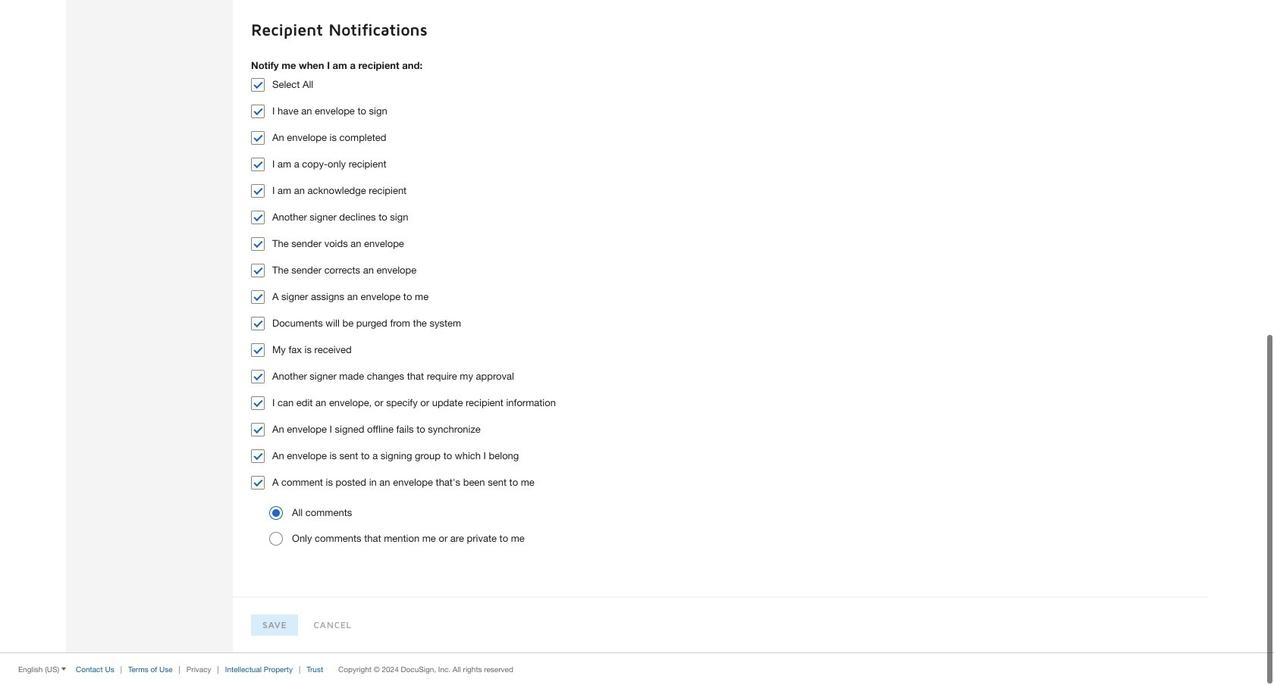 Task type: vqa. For each thing, say whether or not it's contained in the screenshot.
folder image to the top
no



Task type: locate. For each thing, give the bounding box(es) containing it.
option group
[[269, 506, 1191, 549]]

secondary navigation region
[[66, 0, 233, 653]]

more info region
[[0, 653, 1275, 686]]



